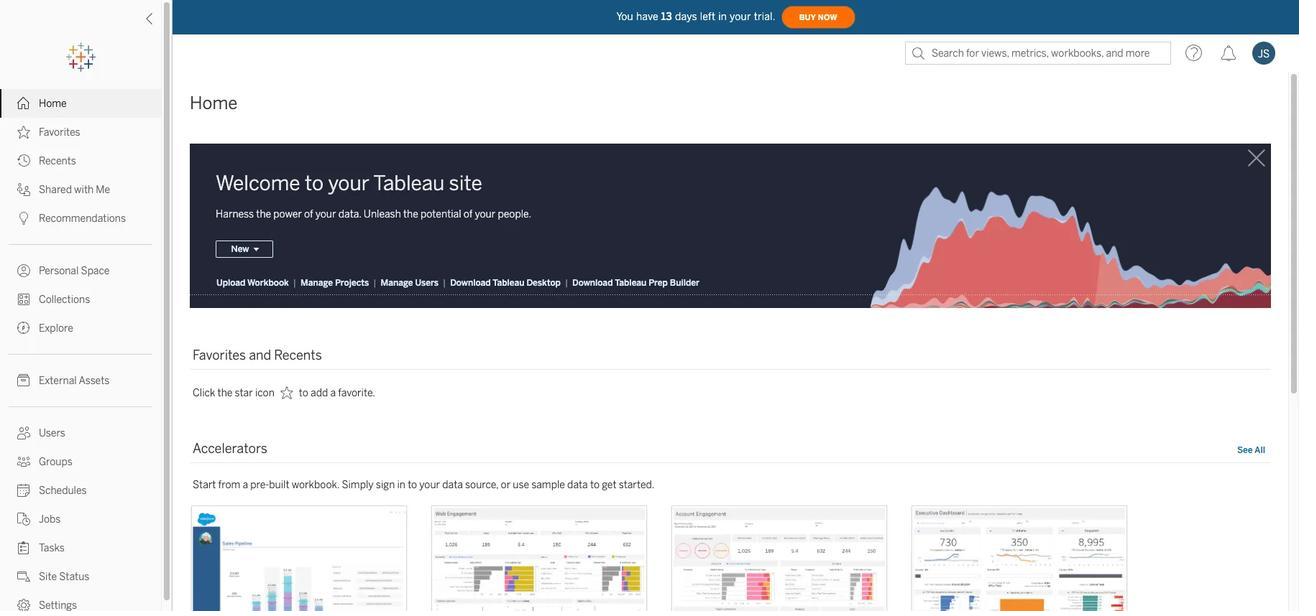 Task type: describe. For each thing, give the bounding box(es) containing it.
1 horizontal spatial tableau
[[493, 278, 524, 289]]

a for add
[[330, 387, 336, 400]]

4 | from the left
[[565, 278, 568, 289]]

explore link
[[0, 314, 161, 343]]

your right sign
[[419, 480, 440, 492]]

1 data from the left
[[442, 480, 463, 492]]

status
[[59, 572, 89, 584]]

favorites for favorites and recents
[[193, 348, 246, 364]]

harness
[[216, 209, 254, 221]]

jobs
[[39, 514, 61, 526]]

harness the power of your data. unleash the potential of your people.
[[216, 209, 531, 221]]

me
[[96, 184, 110, 196]]

manage users link
[[380, 278, 439, 289]]

external assets
[[39, 375, 109, 387]]

see all link
[[1237, 445, 1265, 460]]

by text only_f5he34f image for jobs
[[17, 513, 30, 526]]

home link
[[0, 89, 161, 118]]

built
[[269, 480, 289, 492]]

desktop
[[527, 278, 561, 289]]

users inside main navigation. press the up and down arrow keys to access links. element
[[39, 428, 65, 440]]

unleash
[[364, 209, 401, 221]]

3 | from the left
[[443, 278, 446, 289]]

0 horizontal spatial tableau
[[373, 172, 444, 196]]

shared with me
[[39, 184, 110, 196]]

favorites link
[[0, 118, 161, 147]]

favorite.
[[338, 387, 375, 400]]

and
[[249, 348, 271, 364]]

to right welcome
[[305, 172, 324, 196]]

see
[[1237, 446, 1253, 456]]

by text only_f5he34f image for external assets
[[17, 375, 30, 387]]

days
[[675, 10, 697, 23]]

13
[[661, 10, 672, 23]]

by text only_f5he34f image for site status
[[17, 571, 30, 584]]

recents link
[[0, 147, 161, 175]]

click
[[193, 387, 215, 400]]

2 of from the left
[[464, 209, 473, 221]]

tasks
[[39, 543, 65, 555]]

tasks link
[[0, 534, 161, 563]]

upload
[[216, 278, 245, 289]]

by text only_f5he34f image for home
[[17, 97, 30, 110]]

icon
[[255, 387, 275, 400]]

welcome
[[216, 172, 300, 196]]

by text only_f5he34f image for shared with me
[[17, 183, 30, 196]]

left
[[700, 10, 715, 23]]

started.
[[619, 480, 655, 492]]

you
[[616, 10, 633, 23]]

your left people.
[[475, 209, 496, 221]]

external
[[39, 375, 77, 387]]

welcome to your tableau site
[[216, 172, 482, 196]]

from
[[218, 480, 240, 492]]

workbook
[[247, 278, 289, 289]]

to left get
[[590, 480, 600, 492]]

to add a favorite.
[[299, 387, 375, 400]]

your left data.
[[315, 209, 336, 221]]

upload workbook | manage projects | manage users | download tableau desktop | download tableau prep builder
[[216, 278, 700, 289]]

potential
[[421, 209, 461, 221]]

you have 13 days left in your trial.
[[616, 10, 775, 23]]

groups
[[39, 457, 72, 469]]

the for of
[[256, 209, 271, 221]]

by text only_f5he34f image for favorites
[[17, 126, 30, 139]]

buy now button
[[781, 6, 855, 29]]

by text only_f5he34f image for explore
[[17, 322, 30, 335]]

users link
[[0, 419, 161, 448]]

buy now
[[799, 13, 837, 22]]

upload workbook button
[[216, 278, 290, 289]]

0 vertical spatial users
[[415, 278, 439, 289]]

manage projects link
[[300, 278, 370, 289]]

projects
[[335, 278, 369, 289]]

by text only_f5he34f image for recommendations
[[17, 212, 30, 225]]

explore
[[39, 323, 73, 335]]

with
[[74, 184, 94, 196]]

collections link
[[0, 285, 161, 314]]

1 horizontal spatial in
[[718, 10, 727, 23]]

1 manage from the left
[[300, 278, 333, 289]]

all
[[1255, 446, 1265, 456]]

recents inside main navigation. press the up and down arrow keys to access links. element
[[39, 155, 76, 168]]

collections
[[39, 294, 90, 306]]

0 horizontal spatial in
[[397, 480, 405, 492]]



Task type: vqa. For each thing, say whether or not it's contained in the screenshot.
the left "a"
yes



Task type: locate. For each thing, give the bounding box(es) containing it.
1 horizontal spatial manage
[[381, 278, 413, 289]]

new button
[[216, 241, 273, 258]]

by text only_f5he34f image inside users link
[[17, 427, 30, 440]]

main navigation. press the up and down arrow keys to access links. element
[[0, 89, 161, 612]]

download right manage users link
[[450, 278, 491, 289]]

add
[[311, 387, 328, 400]]

by text only_f5he34f image inside recommendations link
[[17, 212, 30, 225]]

2 download from the left
[[572, 278, 613, 289]]

personal space link
[[0, 257, 161, 285]]

by text only_f5he34f image left site on the bottom left of page
[[17, 571, 30, 584]]

by text only_f5he34f image left personal
[[17, 265, 30, 277]]

by text only_f5he34f image inside favorites link
[[17, 126, 30, 139]]

2 manage from the left
[[381, 278, 413, 289]]

data
[[442, 480, 463, 492], [567, 480, 588, 492]]

2 by text only_f5he34f image from the top
[[17, 126, 30, 139]]

the left 'star'
[[217, 387, 233, 400]]

download tableau prep builder link
[[572, 278, 700, 289]]

by text only_f5he34f image for tasks
[[17, 542, 30, 555]]

0 horizontal spatial data
[[442, 480, 463, 492]]

now
[[818, 13, 837, 22]]

or
[[501, 480, 511, 492]]

favorites
[[39, 127, 80, 139], [193, 348, 246, 364]]

by text only_f5he34f image inside home link
[[17, 97, 30, 110]]

simply
[[342, 480, 374, 492]]

builder
[[670, 278, 700, 289]]

sample
[[531, 480, 565, 492]]

site status
[[39, 572, 89, 584]]

4 by text only_f5he34f image from the top
[[17, 571, 30, 584]]

by text only_f5he34f image for personal space
[[17, 265, 30, 277]]

by text only_f5he34f image inside jobs link
[[17, 513, 30, 526]]

favorites inside main navigation. press the up and down arrow keys to access links. element
[[39, 127, 80, 139]]

| right workbook
[[293, 278, 296, 289]]

11 by text only_f5he34f image from the top
[[17, 542, 30, 555]]

1 | from the left
[[293, 278, 296, 289]]

by text only_f5he34f image inside site status link
[[17, 571, 30, 584]]

by text only_f5he34f image
[[17, 97, 30, 110], [17, 126, 30, 139], [17, 183, 30, 196], [17, 212, 30, 225], [17, 265, 30, 277], [17, 293, 30, 306], [17, 322, 30, 335], [17, 375, 30, 387], [17, 456, 30, 469], [17, 513, 30, 526], [17, 542, 30, 555], [17, 600, 30, 612]]

by text only_f5he34f image down site status link
[[17, 600, 30, 612]]

users up groups
[[39, 428, 65, 440]]

favorites up click the star icon
[[193, 348, 246, 364]]

1 vertical spatial recents
[[274, 348, 322, 364]]

0 vertical spatial recents
[[39, 155, 76, 168]]

5 by text only_f5he34f image from the top
[[17, 265, 30, 277]]

by text only_f5he34f image inside groups link
[[17, 456, 30, 469]]

schedules
[[39, 485, 87, 497]]

by text only_f5he34f image left shared
[[17, 183, 30, 196]]

the for icon
[[217, 387, 233, 400]]

by text only_f5he34f image left schedules
[[17, 485, 30, 497]]

0 vertical spatial a
[[330, 387, 336, 400]]

by text only_f5he34f image left external
[[17, 375, 30, 387]]

1 vertical spatial in
[[397, 480, 405, 492]]

get
[[602, 480, 616, 492]]

by text only_f5he34f image inside collections link
[[17, 293, 30, 306]]

recents up shared
[[39, 155, 76, 168]]

the right unleash
[[403, 209, 418, 221]]

1 of from the left
[[304, 209, 313, 221]]

shared
[[39, 184, 72, 196]]

0 horizontal spatial a
[[243, 480, 248, 492]]

data.
[[338, 209, 361, 221]]

prep
[[649, 278, 668, 289]]

by text only_f5he34f image left explore
[[17, 322, 30, 335]]

site
[[39, 572, 57, 584]]

1 horizontal spatial users
[[415, 278, 439, 289]]

source,
[[465, 480, 498, 492]]

by text only_f5he34f image for groups
[[17, 456, 30, 469]]

site
[[449, 172, 482, 196]]

trial.
[[754, 10, 775, 23]]

2 horizontal spatial the
[[403, 209, 418, 221]]

to left add
[[299, 387, 308, 400]]

of
[[304, 209, 313, 221], [464, 209, 473, 221]]

power
[[273, 209, 302, 221]]

of right power
[[304, 209, 313, 221]]

favorites for favorites
[[39, 127, 80, 139]]

by text only_f5he34f image inside personal space link
[[17, 265, 30, 277]]

1 by text only_f5he34f image from the top
[[17, 155, 30, 168]]

3 by text only_f5he34f image from the top
[[17, 485, 30, 497]]

click the star icon
[[193, 387, 275, 400]]

| right projects
[[373, 278, 376, 289]]

by text only_f5he34f image up recents link
[[17, 126, 30, 139]]

space
[[81, 265, 110, 277]]

tableau left prep
[[615, 278, 647, 289]]

download right the desktop
[[572, 278, 613, 289]]

recents
[[39, 155, 76, 168], [274, 348, 322, 364]]

| right manage users link
[[443, 278, 446, 289]]

favorites and recents
[[193, 348, 322, 364]]

site status link
[[0, 563, 161, 592]]

by text only_f5he34f image for schedules
[[17, 485, 30, 497]]

1 horizontal spatial download
[[572, 278, 613, 289]]

new
[[231, 245, 249, 255]]

by text only_f5he34f image inside schedules link
[[17, 485, 30, 497]]

0 vertical spatial favorites
[[39, 127, 80, 139]]

favorites up recents link
[[39, 127, 80, 139]]

a right add
[[330, 387, 336, 400]]

by text only_f5he34f image for collections
[[17, 293, 30, 306]]

1 horizontal spatial a
[[330, 387, 336, 400]]

by text only_f5he34f image inside shared with me link
[[17, 183, 30, 196]]

1 by text only_f5he34f image from the top
[[17, 97, 30, 110]]

by text only_f5he34f image left jobs
[[17, 513, 30, 526]]

in
[[718, 10, 727, 23], [397, 480, 405, 492]]

groups link
[[0, 448, 161, 477]]

assets
[[79, 375, 109, 387]]

|
[[293, 278, 296, 289], [373, 278, 376, 289], [443, 278, 446, 289], [565, 278, 568, 289]]

navigation panel element
[[0, 43, 161, 612]]

1 download from the left
[[450, 278, 491, 289]]

1 horizontal spatial of
[[464, 209, 473, 221]]

0 horizontal spatial manage
[[300, 278, 333, 289]]

2 by text only_f5he34f image from the top
[[17, 427, 30, 440]]

by text only_f5he34f image for recents
[[17, 155, 30, 168]]

by text only_f5he34f image
[[17, 155, 30, 168], [17, 427, 30, 440], [17, 485, 30, 497], [17, 571, 30, 584]]

personal
[[39, 265, 79, 277]]

pre-
[[250, 480, 269, 492]]

by text only_f5he34f image up groups link
[[17, 427, 30, 440]]

download
[[450, 278, 491, 289], [572, 278, 613, 289]]

0 horizontal spatial download
[[450, 278, 491, 289]]

8 by text only_f5he34f image from the top
[[17, 375, 30, 387]]

0 horizontal spatial users
[[39, 428, 65, 440]]

recents right and
[[274, 348, 322, 364]]

1 horizontal spatial the
[[256, 209, 271, 221]]

use
[[513, 480, 529, 492]]

manage left projects
[[300, 278, 333, 289]]

6 by text only_f5he34f image from the top
[[17, 293, 30, 306]]

by text only_f5he34f image inside tasks link
[[17, 542, 30, 555]]

1 vertical spatial users
[[39, 428, 65, 440]]

4 by text only_f5he34f image from the top
[[17, 212, 30, 225]]

1 vertical spatial a
[[243, 480, 248, 492]]

shared with me link
[[0, 175, 161, 204]]

by text only_f5he34f image left "collections"
[[17, 293, 30, 306]]

9 by text only_f5he34f image from the top
[[17, 456, 30, 469]]

start
[[193, 480, 216, 492]]

workbook.
[[292, 480, 339, 492]]

tableau left the desktop
[[493, 278, 524, 289]]

to right sign
[[408, 480, 417, 492]]

external assets link
[[0, 367, 161, 395]]

Search for views, metrics, workbooks, and more text field
[[905, 42, 1171, 65]]

data right sample
[[567, 480, 588, 492]]

home inside main navigation. press the up and down arrow keys to access links. element
[[39, 98, 67, 110]]

3 by text only_f5he34f image from the top
[[17, 183, 30, 196]]

tableau up unleash
[[373, 172, 444, 196]]

0 horizontal spatial favorites
[[39, 127, 80, 139]]

people.
[[498, 209, 531, 221]]

by text only_f5he34f image left tasks at left
[[17, 542, 30, 555]]

star
[[235, 387, 253, 400]]

2 data from the left
[[567, 480, 588, 492]]

a for from
[[243, 480, 248, 492]]

the
[[256, 209, 271, 221], [403, 209, 418, 221], [217, 387, 233, 400]]

2 horizontal spatial tableau
[[615, 278, 647, 289]]

0 vertical spatial in
[[718, 10, 727, 23]]

see all
[[1237, 446, 1265, 456]]

users down potential
[[415, 278, 439, 289]]

by text only_f5he34f image down favorites link
[[17, 155, 30, 168]]

| right the desktop
[[565, 278, 568, 289]]

download tableau desktop link
[[449, 278, 561, 289]]

by text only_f5he34f image inside external assets link
[[17, 375, 30, 387]]

have
[[636, 10, 658, 23]]

0 horizontal spatial recents
[[39, 155, 76, 168]]

by text only_f5he34f image inside recents link
[[17, 155, 30, 168]]

in right sign
[[397, 480, 405, 492]]

10 by text only_f5he34f image from the top
[[17, 513, 30, 526]]

by text only_f5he34f image left groups
[[17, 456, 30, 469]]

by text only_f5he34f image left recommendations
[[17, 212, 30, 225]]

personal space
[[39, 265, 110, 277]]

the left power
[[256, 209, 271, 221]]

recommendations link
[[0, 204, 161, 233]]

by text only_f5he34f image up favorites link
[[17, 97, 30, 110]]

7 by text only_f5he34f image from the top
[[17, 322, 30, 335]]

start from a pre-built workbook. simply sign in to your data source, or use sample data to get started.
[[193, 480, 655, 492]]

2 | from the left
[[373, 278, 376, 289]]

1 vertical spatial favorites
[[193, 348, 246, 364]]

buy
[[799, 13, 816, 22]]

0 horizontal spatial the
[[217, 387, 233, 400]]

to
[[305, 172, 324, 196], [299, 387, 308, 400], [408, 480, 417, 492], [590, 480, 600, 492]]

of right potential
[[464, 209, 473, 221]]

your left 'trial.'
[[730, 10, 751, 23]]

accelerators
[[193, 442, 267, 458]]

schedules link
[[0, 477, 161, 505]]

1 horizontal spatial recents
[[274, 348, 322, 364]]

recommendations
[[39, 213, 126, 225]]

manage right projects
[[381, 278, 413, 289]]

jobs link
[[0, 505, 161, 534]]

1 horizontal spatial favorites
[[193, 348, 246, 364]]

1 horizontal spatial data
[[567, 480, 588, 492]]

by text only_f5he34f image for users
[[17, 427, 30, 440]]

0 horizontal spatial of
[[304, 209, 313, 221]]

1 horizontal spatial home
[[190, 93, 238, 114]]

0 horizontal spatial home
[[39, 98, 67, 110]]

12 by text only_f5he34f image from the top
[[17, 600, 30, 612]]

in right left
[[718, 10, 727, 23]]

home
[[190, 93, 238, 114], [39, 98, 67, 110]]

data left the source, at left
[[442, 480, 463, 492]]

sign
[[376, 480, 395, 492]]

a
[[330, 387, 336, 400], [243, 480, 248, 492]]

your up data.
[[328, 172, 369, 196]]

by text only_f5he34f image inside explore link
[[17, 322, 30, 335]]

a left pre-
[[243, 480, 248, 492]]



